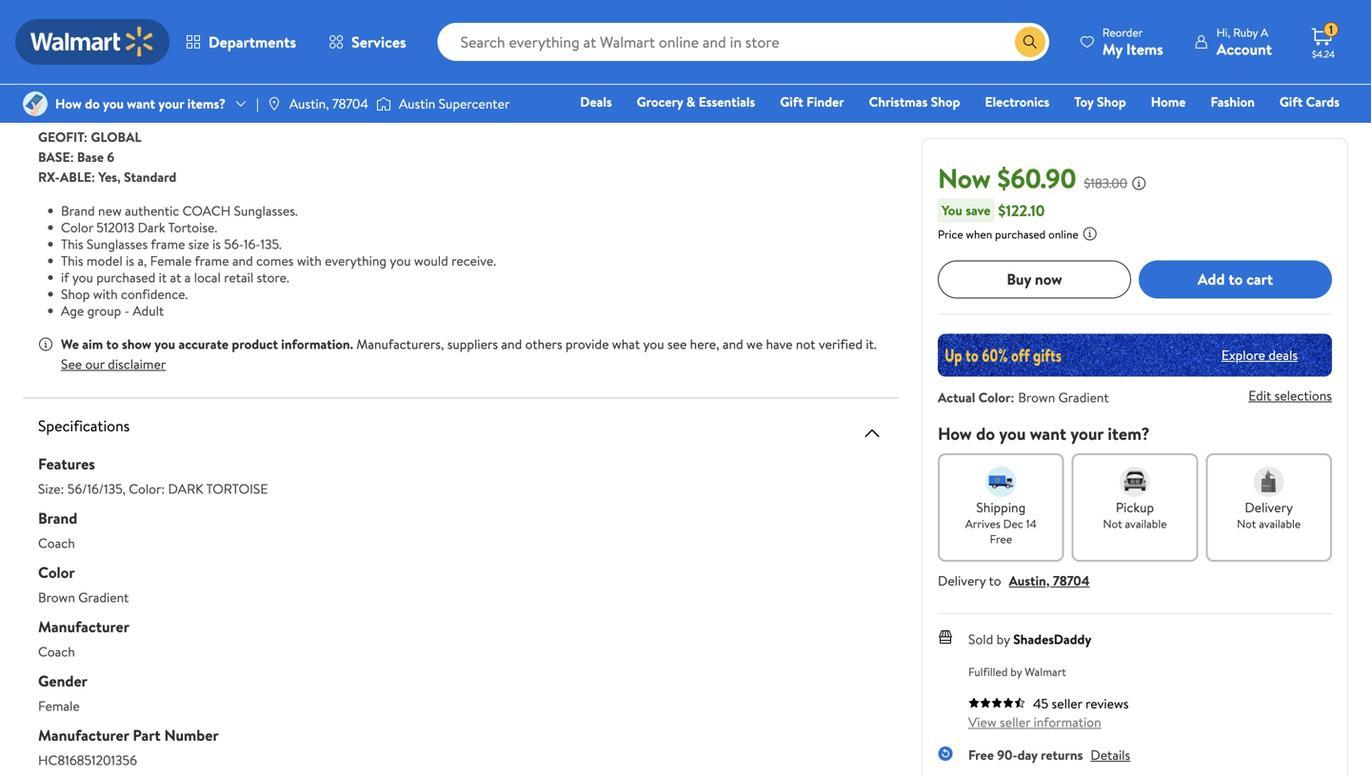 Task type: vqa. For each thing, say whether or not it's contained in the screenshot.


Task type: describe. For each thing, give the bounding box(es) containing it.
purchased inside brand new authentic coach sunglasses. color 512013 dark tortoise. this sunglasses frame size is 56-16-135. this model is a, female frame and comes with everything you would receive. if you purchased it at a local retail store. shop with confidence. age group - adult
[[96, 268, 155, 287]]

1 vertical spatial with
[[93, 285, 118, 303]]

female inside brand new authentic coach sunglasses. color 512013 dark tortoise. this sunglasses frame size is 56-16-135. this model is a, female frame and comes with everything you would receive. if you purchased it at a local retail store. shop with confidence. age group - adult
[[150, 251, 192, 270]]

toy
[[1074, 92, 1094, 111]]

delivery not available
[[1237, 498, 1301, 532]]

online
[[1048, 226, 1079, 242]]

search icon image
[[1022, 34, 1038, 50]]

your for items?
[[158, 94, 184, 113]]

by for fulfilled
[[1011, 663, 1022, 680]]

price
[[938, 226, 963, 242]]

you left see
[[643, 335, 664, 353]]

0 vertical spatial standard
[[145, 108, 197, 126]]

color inside brand new authentic coach sunglasses. color 512013 dark tortoise. this sunglasses frame size is 56-16-135. this model is a, female frame and comes with everything you would receive. if you purchased it at a local retail store. shop with confidence. age group - adult
[[61, 218, 93, 237]]

everything
[[325, 251, 387, 270]]

2 coach from the top
[[38, 642, 75, 661]]

now
[[1035, 269, 1062, 290]]

shop inside brand new authentic coach sunglasses. color 512013 dark tortoise. this sunglasses frame size is 56-16-135. this model is a, female frame and comes with everything you would receive. if you purchased it at a local retail store. shop with confidence. age group - adult
[[61, 285, 90, 303]]

selections
[[1275, 386, 1332, 405]]

2 horizontal spatial and
[[723, 335, 743, 353]]

how do you want your item?
[[938, 422, 1150, 445]]

deals
[[1269, 346, 1298, 364]]

1 horizontal spatial 78704
[[1053, 571, 1090, 590]]

hi,
[[1217, 24, 1231, 40]]

if
[[61, 268, 69, 287]]

would
[[414, 251, 448, 270]]

austin, 78704 button
[[1009, 571, 1090, 590]]

new
[[98, 201, 122, 220]]

deals link
[[572, 91, 621, 112]]

gift finder
[[780, 92, 844, 111]]

accurate
[[179, 335, 229, 353]]

1 horizontal spatial frame
[[195, 251, 229, 270]]

0 vertical spatial with
[[297, 251, 322, 270]]

one debit
[[1194, 119, 1258, 138]]

explore deals link
[[1214, 338, 1305, 372]]

brand inside brand new authentic coach sunglasses. color 512013 dark tortoise. this sunglasses frame size is 56-16-135. this model is a, female frame and comes with everything you would receive. if you purchased it at a local retail store. shop with confidence. age group - adult
[[61, 201, 95, 220]]

information.
[[281, 335, 353, 353]]

a
[[1261, 24, 1268, 40]]

austin supercenter
[[399, 94, 510, 113]]

buy now
[[1007, 269, 1062, 290]]

edit selections button
[[1249, 386, 1332, 405]]

now
[[938, 159, 991, 197]]

electronics
[[985, 92, 1050, 111]]

$4.24
[[1312, 48, 1335, 60]]

add
[[1198, 269, 1225, 290]]

actual
[[938, 388, 975, 406]]

base:
[[38, 148, 74, 166]]

brand new authentic coach sunglasses. color 512013 dark tortoise. this sunglasses frame size is 56-16-135. this model is a, female frame and comes with everything you would receive. if you purchased it at a local retail store. shop with confidence. age group - adult
[[61, 201, 496, 320]]

departments button
[[169, 19, 312, 65]]

4.4222 stars out of 5, based on 45 seller reviews element
[[968, 697, 1025, 708]]

walmart image
[[30, 27, 154, 57]]

receive.
[[451, 251, 496, 270]]

view
[[968, 712, 997, 731]]

not for pickup
[[1103, 515, 1122, 532]]

shipping arrives dec 14 free
[[965, 498, 1037, 547]]

local
[[194, 268, 221, 287]]

shipping
[[976, 498, 1026, 516]]

number
[[164, 725, 219, 746]]

sunglasses
[[87, 235, 148, 253]]

1 vertical spatial standard
[[124, 168, 176, 186]]

16-
[[244, 235, 260, 253]]

gender
[[38, 670, 87, 691]]

by for sold
[[997, 630, 1010, 648]]

Search search field
[[438, 23, 1049, 61]]

how for how do you want your items?
[[55, 94, 82, 113]]

1 vertical spatial plastic
[[94, 88, 132, 106]]

intent image for pickup image
[[1120, 466, 1150, 497]]

2 this from the top
[[61, 251, 83, 270]]

1 horizontal spatial and
[[501, 335, 522, 353]]

0 horizontal spatial is
[[126, 251, 134, 270]]

available for delivery
[[1259, 515, 1301, 532]]

essentials
[[699, 92, 755, 111]]

departments
[[209, 31, 296, 52]]

$183.00
[[1084, 174, 1128, 192]]

a,
[[137, 251, 147, 270]]

dark
[[138, 218, 165, 237]]

add to cart button
[[1139, 260, 1332, 298]]

able:
[[60, 168, 95, 186]]

seller for 45
[[1052, 694, 1082, 712]]

explore
[[1222, 346, 1265, 364]]

:
[[1011, 388, 1014, 406]]

we
[[61, 335, 79, 353]]

show
[[122, 335, 151, 353]]

pickup not available
[[1103, 498, 1167, 532]]

1 vertical spatial color
[[979, 388, 1011, 406]]

learn more about strikethrough prices image
[[1131, 175, 1147, 191]]

details button
[[1091, 745, 1130, 764]]

free 90-day returns details
[[968, 745, 1130, 764]]

at
[[170, 268, 181, 287]]

specifications image
[[861, 422, 884, 445]]

features size: 56/16/135, color: dark tortoise brand coach color brown gradient manufacturer coach gender female manufacturer part number hc816851201356
[[38, 453, 268, 769]]

yes,
[[98, 168, 121, 186]]

aim
[[82, 335, 103, 353]]

Walmart Site-Wide search field
[[438, 23, 1049, 61]]

walmart+
[[1283, 119, 1340, 138]]

account
[[1217, 39, 1272, 60]]

you down "material:"
[[103, 94, 124, 113]]

retail
[[224, 268, 254, 287]]

1 horizontal spatial brown
[[1018, 388, 1055, 406]]

our
[[85, 355, 105, 373]]

tortoise
[[206, 479, 268, 498]]

reorder
[[1102, 24, 1143, 40]]

intent image for shipping image
[[986, 466, 1016, 497]]

buy now button
[[938, 260, 1131, 298]]

not for delivery
[[1237, 515, 1256, 532]]

christmas shop link
[[860, 91, 969, 112]]

design:
[[89, 108, 142, 126]]

my
[[1102, 39, 1123, 60]]

 image for austin, 78704
[[266, 96, 282, 111]]

specifications
[[38, 415, 130, 436]]

details
[[1091, 745, 1130, 764]]

temple:
[[38, 88, 91, 106]]

buy
[[1007, 269, 1031, 290]]

add to cart
[[1198, 269, 1273, 290]]

dark
[[168, 479, 203, 498]]

disclaimer
[[108, 355, 166, 373]]

confidence.
[[121, 285, 188, 303]]

suppliers
[[447, 335, 498, 353]]

1 vertical spatial austin,
[[1009, 571, 1050, 590]]

price when purchased online
[[938, 226, 1079, 242]]

when
[[966, 226, 992, 242]]

you right if
[[72, 268, 93, 287]]

1 horizontal spatial is
[[212, 235, 221, 253]]



Task type: locate. For each thing, give the bounding box(es) containing it.
2 gift from the left
[[1280, 92, 1303, 111]]

product
[[232, 335, 278, 353]]

 image right |
[[266, 96, 282, 111]]

0 vertical spatial want
[[127, 94, 155, 113]]

female inside the features size: 56/16/135, color: dark tortoise brand coach color brown gradient manufacturer coach gender female manufacturer part number hc816851201356
[[38, 697, 80, 715]]

fulfilled by walmart
[[968, 663, 1066, 680]]

how
[[55, 94, 82, 113], [938, 422, 972, 445]]

purchased up -
[[96, 268, 155, 287]]

coach
[[182, 201, 231, 220]]

registry
[[1120, 119, 1169, 138]]

2 horizontal spatial shop
[[1097, 92, 1126, 111]]

0 horizontal spatial brown
[[38, 588, 75, 607]]

save
[[966, 201, 991, 219]]

base
[[77, 148, 104, 166]]

1 horizontal spatial to
[[989, 571, 1001, 590]]

gift cards registry
[[1120, 92, 1340, 138]]

1 horizontal spatial purchased
[[995, 226, 1046, 242]]

to inside we aim to show you accurate product information. manufacturers, suppliers and others provide what you see here, and we have not verified it. see our disclaimer
[[106, 335, 119, 353]]

1 horizontal spatial shop
[[931, 92, 960, 111]]

2 available from the left
[[1259, 515, 1301, 532]]

0 horizontal spatial female
[[38, 697, 80, 715]]

1 vertical spatial free
[[968, 745, 994, 764]]

reviews
[[1086, 694, 1129, 712]]

we
[[747, 335, 763, 353]]

is left 56-
[[212, 235, 221, 253]]

0 vertical spatial delivery
[[1245, 498, 1293, 516]]

0 horizontal spatial to
[[106, 335, 119, 353]]

seller down 4.4222 stars out of 5, based on 45 seller reviews element
[[1000, 712, 1030, 731]]

and left 'others'
[[501, 335, 522, 353]]

by right the sold
[[997, 630, 1010, 648]]

gift left finder
[[780, 92, 803, 111]]

this left model
[[61, 251, 83, 270]]

global
[[91, 128, 141, 146]]

1 horizontal spatial female
[[150, 251, 192, 270]]

brown
[[1018, 388, 1055, 406], [38, 588, 75, 607]]

0 horizontal spatial purchased
[[96, 268, 155, 287]]

0 horizontal spatial do
[[85, 94, 100, 113]]

not down the intent image for pickup
[[1103, 515, 1122, 532]]

shop for christmas shop
[[931, 92, 960, 111]]

1 horizontal spatial how
[[938, 422, 972, 445]]

gender:
[[38, 28, 96, 46]]

1 gift from the left
[[780, 92, 803, 111]]

free left 90-
[[968, 745, 994, 764]]

1 horizontal spatial seller
[[1052, 694, 1082, 712]]

female down gender
[[38, 697, 80, 715]]

0 vertical spatial color
[[61, 218, 93, 237]]

and left comes
[[232, 251, 253, 270]]

shop right toy
[[1097, 92, 1126, 111]]

0 vertical spatial female
[[150, 251, 192, 270]]

0 horizontal spatial want
[[127, 94, 155, 113]]

with
[[297, 251, 322, 270], [93, 285, 118, 303]]

delivery down intent image for delivery
[[1245, 498, 1293, 516]]

want for items?
[[127, 94, 155, 113]]

sunglasses.
[[234, 201, 298, 220]]

shop
[[931, 92, 960, 111], [1097, 92, 1126, 111], [61, 285, 90, 303]]

want down "material:"
[[127, 94, 155, 113]]

christmas shop
[[869, 92, 960, 111]]

you left would
[[390, 251, 411, 270]]

gradient up how do you want your item?
[[1058, 388, 1109, 406]]

up to sixty percent off deals. shop now. image
[[938, 333, 1332, 376]]

cart
[[1247, 269, 1273, 290]]

one
[[1194, 119, 1222, 138]]

toy shop link
[[1066, 91, 1135, 112]]

gift for finder
[[780, 92, 803, 111]]

 image
[[376, 94, 391, 113]]

78704 down services popup button
[[332, 94, 368, 113]]

to for delivery
[[989, 571, 1001, 590]]

is left 'a,'
[[126, 251, 134, 270]]

you down :
[[999, 422, 1026, 445]]

0 horizontal spatial and
[[232, 251, 253, 270]]

1 horizontal spatial with
[[297, 251, 322, 270]]

available for pickup
[[1125, 515, 1167, 532]]

to left cart
[[1229, 269, 1243, 290]]

it.
[[866, 335, 877, 353]]

0 vertical spatial manufacturer
[[38, 616, 129, 637]]

available down intent image for delivery
[[1259, 515, 1301, 532]]

1 vertical spatial manufacturer
[[38, 725, 129, 746]]

0 horizontal spatial  image
[[23, 91, 48, 116]]

0 vertical spatial your
[[158, 94, 184, 113]]

brand down size:
[[38, 508, 77, 528]]

by
[[997, 630, 1010, 648], [1011, 663, 1022, 680]]

pickup
[[1116, 498, 1154, 516]]

0 horizontal spatial gift
[[780, 92, 803, 111]]

manufacturer up hc816851201356
[[38, 725, 129, 746]]

walmart+ link
[[1274, 118, 1348, 139]]

1 horizontal spatial by
[[1011, 663, 1022, 680]]

1 vertical spatial to
[[106, 335, 119, 353]]

delivery inside delivery not available
[[1245, 498, 1293, 516]]

standard right design:
[[145, 108, 197, 126]]

0 vertical spatial to
[[1229, 269, 1243, 290]]

available inside delivery not available
[[1259, 515, 1301, 532]]

to for add
[[1229, 269, 1243, 290]]

45
[[1033, 694, 1049, 712]]

512013
[[96, 218, 135, 237]]

provide
[[566, 335, 609, 353]]

shop for toy shop
[[1097, 92, 1126, 111]]

store.
[[257, 268, 289, 287]]

1 manufacturer from the top
[[38, 616, 129, 637]]

0 vertical spatial plastic
[[156, 68, 194, 86]]

shop down model
[[61, 285, 90, 303]]

and left we
[[723, 335, 743, 353]]

1 vertical spatial coach
[[38, 642, 75, 661]]

coach down size:
[[38, 534, 75, 552]]

delivery for to
[[938, 571, 986, 590]]

tortoise.
[[168, 218, 217, 237]]

color right "actual" on the right of the page
[[979, 388, 1011, 406]]

1 vertical spatial your
[[1071, 422, 1104, 445]]

plastic up the items?
[[156, 68, 194, 86]]

delivery for not
[[1245, 498, 1293, 516]]

purchased
[[995, 226, 1046, 242], [96, 268, 155, 287]]

brand inside the features size: 56/16/135, color: dark tortoise brand coach color brown gradient manufacturer coach gender female manufacturer part number hc816851201356
[[38, 508, 77, 528]]

legal information image
[[1082, 226, 1098, 241]]

austin, down 14
[[1009, 571, 1050, 590]]

your left item?
[[1071, 422, 1104, 445]]

here,
[[690, 335, 719, 353]]

0 horizontal spatial how
[[55, 94, 82, 113]]

your
[[158, 94, 184, 113], [1071, 422, 1104, 445]]

you right show
[[155, 335, 175, 353]]

rectangle
[[87, 48, 145, 66]]

$122.10
[[998, 200, 1045, 221]]

0 horizontal spatial seller
[[1000, 712, 1030, 731]]

0 horizontal spatial by
[[997, 630, 1010, 648]]

coach
[[38, 534, 75, 552], [38, 642, 75, 661]]

0 horizontal spatial with
[[93, 285, 118, 303]]

2 horizontal spatial to
[[1229, 269, 1243, 290]]

0 vertical spatial purchased
[[995, 226, 1046, 242]]

toy shop
[[1074, 92, 1126, 111]]

1 vertical spatial purchased
[[96, 268, 155, 287]]

do for how do you want your item?
[[976, 422, 995, 445]]

walmart
[[1025, 663, 1066, 680]]

do for how do you want your items?
[[85, 94, 100, 113]]

plastic up design:
[[94, 88, 132, 106]]

2 vertical spatial color
[[38, 562, 75, 583]]

austin, 78704
[[289, 94, 368, 113]]

1
[[1329, 22, 1333, 38]]

see our disclaimer button
[[61, 355, 166, 373]]

color left new
[[61, 218, 93, 237]]

see
[[667, 335, 687, 353]]

this up if
[[61, 235, 83, 253]]

1 vertical spatial brand
[[38, 508, 77, 528]]

1 coach from the top
[[38, 534, 75, 552]]

1 vertical spatial do
[[976, 422, 995, 445]]

frame right 'a,'
[[151, 235, 185, 253]]

sun
[[113, 8, 135, 26]]

do up intent image for shipping
[[976, 422, 995, 445]]

0 vertical spatial gradient
[[1058, 388, 1109, 406]]

delivery down arrives
[[938, 571, 986, 590]]

coach up gender
[[38, 642, 75, 661]]

0 vertical spatial brand
[[61, 201, 95, 220]]

0 horizontal spatial frame
[[151, 235, 185, 253]]

gift for cards
[[1280, 92, 1303, 111]]

2 not from the left
[[1237, 515, 1256, 532]]

free down shipping
[[990, 531, 1012, 547]]

1 horizontal spatial gradient
[[1058, 388, 1109, 406]]

edit
[[1249, 386, 1271, 405]]

brown right :
[[1018, 388, 1055, 406]]

home link
[[1142, 91, 1194, 112]]

with right comes
[[297, 251, 322, 270]]

1 not from the left
[[1103, 515, 1122, 532]]

grocery
[[637, 92, 683, 111]]

1 horizontal spatial plastic
[[156, 68, 194, 86]]

fulfilled
[[968, 663, 1008, 680]]

free inside shipping arrives dec 14 free
[[990, 531, 1012, 547]]

manufacturer up gender
[[38, 616, 129, 637]]

1 vertical spatial want
[[1030, 422, 1066, 445]]

fashion
[[1211, 92, 1255, 111]]

1 vertical spatial female
[[38, 697, 80, 715]]

0 horizontal spatial available
[[1125, 515, 1167, 532]]

how for how do you want your item?
[[938, 422, 972, 445]]

1 vertical spatial how
[[938, 422, 972, 445]]

0 vertical spatial how
[[55, 94, 82, 113]]

adult
[[133, 301, 164, 320]]

verified
[[819, 335, 863, 353]]

 image for how do you want your items?
[[23, 91, 48, 116]]

 image down front
[[23, 91, 48, 116]]

0 vertical spatial do
[[85, 94, 100, 113]]

services
[[351, 31, 406, 52]]

frame right a
[[195, 251, 229, 270]]

78704 up shadesdaddy
[[1053, 571, 1090, 590]]

0 vertical spatial free
[[990, 531, 1012, 547]]

and inside brand new authentic coach sunglasses. color 512013 dark tortoise. this sunglasses frame size is 56-16-135. this model is a, female frame and comes with everything you would receive. if you purchased it at a local retail store. shop with confidence. age group - adult
[[232, 251, 253, 270]]

0 horizontal spatial not
[[1103, 515, 1122, 532]]

gradient up gender
[[78, 588, 129, 607]]

intent image for delivery image
[[1254, 466, 1284, 497]]

debit
[[1226, 119, 1258, 138]]

ruby
[[1233, 24, 1258, 40]]

color down size:
[[38, 562, 75, 583]]

by right fulfilled
[[1011, 663, 1022, 680]]

0 horizontal spatial 78704
[[332, 94, 368, 113]]

austin
[[399, 94, 435, 113]]

want for item?
[[1030, 422, 1066, 445]]

how down "actual" on the right of the page
[[938, 422, 972, 445]]

austin,
[[289, 94, 329, 113], [1009, 571, 1050, 590]]

brown inside the features size: 56/16/135, color: dark tortoise brand coach color brown gradient manufacturer coach gender female manufacturer part number hc816851201356
[[38, 588, 75, 607]]

0 horizontal spatial austin,
[[289, 94, 329, 113]]

gift left the cards
[[1280, 92, 1303, 111]]

category:
[[38, 8, 110, 26]]

0 horizontal spatial delivery
[[938, 571, 986, 590]]

view seller information
[[968, 712, 1101, 731]]

1 horizontal spatial your
[[1071, 422, 1104, 445]]

color:
[[129, 479, 165, 498]]

1 horizontal spatial want
[[1030, 422, 1066, 445]]

seller for view
[[1000, 712, 1030, 731]]

austin, right |
[[289, 94, 329, 113]]

shop right 'christmas'
[[931, 92, 960, 111]]

 image
[[23, 91, 48, 116], [266, 96, 282, 111]]

1 this from the top
[[61, 235, 83, 253]]

not
[[796, 335, 816, 353]]

female right 'a,'
[[150, 251, 192, 270]]

not
[[1103, 515, 1122, 532], [1237, 515, 1256, 532]]

how down front
[[55, 94, 82, 113]]

0 horizontal spatial plastic
[[94, 88, 132, 106]]

1 vertical spatial delivery
[[938, 571, 986, 590]]

0 vertical spatial 78704
[[332, 94, 368, 113]]

standard up the authentic
[[124, 168, 176, 186]]

not inside delivery not available
[[1237, 515, 1256, 532]]

with left -
[[93, 285, 118, 303]]

bridge
[[38, 108, 86, 126]]

0 vertical spatial by
[[997, 630, 1010, 648]]

now $60.90
[[938, 159, 1076, 197]]

gradient inside the features size: 56/16/135, color: dark tortoise brand coach color brown gradient manufacturer coach gender female manufacturer part number hc816851201356
[[78, 588, 129, 607]]

1 horizontal spatial gift
[[1280, 92, 1303, 111]]

you save $122.10
[[942, 200, 1045, 221]]

brown up gender
[[38, 588, 75, 607]]

grocery & essentials link
[[628, 91, 764, 112]]

not inside pickup not available
[[1103, 515, 1122, 532]]

0 horizontal spatial your
[[158, 94, 184, 113]]

to right aim
[[106, 335, 119, 353]]

female
[[150, 251, 192, 270], [38, 697, 80, 715]]

45 seller reviews
[[1033, 694, 1129, 712]]

1 vertical spatial 78704
[[1053, 571, 1090, 590]]

available
[[1125, 515, 1167, 532], [1259, 515, 1301, 532]]

brand left new
[[61, 201, 95, 220]]

information
[[1034, 712, 1101, 731]]

0 horizontal spatial gradient
[[78, 588, 129, 607]]

1 horizontal spatial not
[[1237, 515, 1256, 532]]

-
[[124, 301, 129, 320]]

have
[[766, 335, 793, 353]]

to inside button
[[1229, 269, 1243, 290]]

1 available from the left
[[1125, 515, 1167, 532]]

group
[[87, 301, 121, 320]]

explore deals
[[1222, 346, 1298, 364]]

to left austin, 78704 button
[[989, 571, 1001, 590]]

1 horizontal spatial available
[[1259, 515, 1301, 532]]

0 vertical spatial coach
[[38, 534, 75, 552]]

available inside pickup not available
[[1125, 515, 1167, 532]]

free
[[990, 531, 1012, 547], [968, 745, 994, 764]]

1 horizontal spatial delivery
[[1245, 498, 1293, 516]]

model
[[87, 251, 123, 270]]

color inside the features size: 56/16/135, color: dark tortoise brand coach color brown gradient manufacturer coach gender female manufacturer part number hc816851201356
[[38, 562, 75, 583]]

gift inside gift cards registry
[[1280, 92, 1303, 111]]

1 vertical spatial gradient
[[78, 588, 129, 607]]

0 vertical spatial austin,
[[289, 94, 329, 113]]

your left the items?
[[158, 94, 184, 113]]

1 horizontal spatial austin,
[[1009, 571, 1050, 590]]

2 manufacturer from the top
[[38, 725, 129, 746]]

your for item?
[[1071, 422, 1104, 445]]

fashion link
[[1202, 91, 1263, 112]]

this
[[61, 235, 83, 253], [61, 251, 83, 270]]

gift cards link
[[1271, 91, 1348, 112]]

1 vertical spatial brown
[[38, 588, 75, 607]]

0 horizontal spatial shop
[[61, 285, 90, 303]]

seller right 45
[[1052, 694, 1082, 712]]

1 horizontal spatial do
[[976, 422, 995, 445]]

not down intent image for delivery
[[1237, 515, 1256, 532]]

0 vertical spatial brown
[[1018, 388, 1055, 406]]

do down "material:"
[[85, 94, 100, 113]]

we aim to show you accurate product information. manufacturers, suppliers and others provide what you see here, and we have not verified it. see our disclaimer
[[61, 335, 877, 373]]

delivery to austin, 78704
[[938, 571, 1090, 590]]

color
[[61, 218, 93, 237], [979, 388, 1011, 406], [38, 562, 75, 583]]

want down actual color : brown gradient
[[1030, 422, 1066, 445]]

available down the intent image for pickup
[[1125, 515, 1167, 532]]

1 horizontal spatial  image
[[266, 96, 282, 111]]

purchased down $122.10 at the top of page
[[995, 226, 1046, 242]]

2 vertical spatial to
[[989, 571, 1001, 590]]

how do you want your items?
[[55, 94, 226, 113]]

day
[[1017, 745, 1038, 764]]

1 vertical spatial by
[[1011, 663, 1022, 680]]



